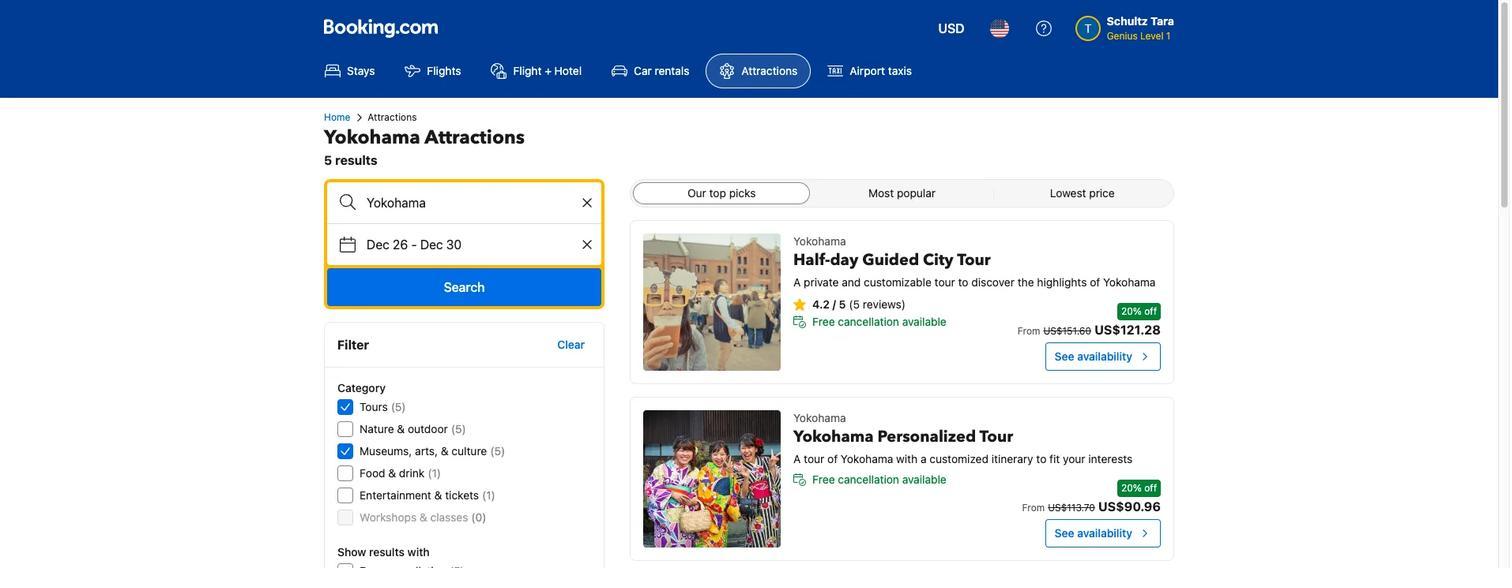 Task type: locate. For each thing, give the bounding box(es) containing it.
1 vertical spatial 5
[[839, 298, 846, 311]]

1 vertical spatial available
[[902, 473, 947, 487]]

clear
[[557, 338, 585, 352]]

1 availability from the top
[[1077, 350, 1132, 364]]

2 horizontal spatial attractions
[[742, 64, 798, 77]]

from inside 20% off from us$151.60 us$121.28
[[1018, 326, 1040, 337]]

(5) up culture
[[451, 423, 466, 436]]

tour up itinerary
[[980, 427, 1013, 448]]

dec right -
[[420, 238, 443, 252]]

entertainment
[[360, 489, 431, 503]]

0 vertical spatial attractions
[[742, 64, 798, 77]]

food
[[360, 467, 385, 480]]

1 vertical spatial see
[[1055, 527, 1074, 541]]

4.2 / 5 (5 reviews)
[[812, 298, 906, 311]]

1 vertical spatial from
[[1022, 503, 1045, 514]]

0 vertical spatial off
[[1144, 306, 1157, 318]]

(1) down museums, arts, & culture (5)
[[428, 467, 441, 480]]

5 inside yokohama attractions 5 results
[[324, 153, 332, 168]]

0 vertical spatial to
[[958, 276, 968, 289]]

1 vertical spatial of
[[827, 453, 838, 466]]

lowest
[[1050, 187, 1086, 200]]

culture
[[452, 445, 487, 458]]

dec
[[367, 238, 389, 252], [420, 238, 443, 252]]

a
[[793, 276, 801, 289], [793, 453, 801, 466]]

see down us$151.60
[[1055, 350, 1074, 364]]

1 horizontal spatial to
[[1036, 453, 1047, 466]]

+
[[545, 64, 552, 77]]

guided
[[862, 250, 919, 271]]

results down home link
[[335, 153, 378, 168]]

0 vertical spatial results
[[335, 153, 378, 168]]

available down reviews)
[[902, 315, 947, 329]]

to inside yokohama yokohama personalized tour a tour of yokohama with a customized itinerary to fit your interests
[[1036, 453, 1047, 466]]

1 vertical spatial see availability
[[1055, 527, 1132, 541]]

city
[[923, 250, 954, 271]]

airport taxis
[[850, 64, 912, 77]]

5 right /
[[839, 298, 846, 311]]

0 vertical spatial cancellation
[[838, 315, 899, 329]]

20% for half-day guided city tour
[[1121, 306, 1142, 318]]

interests
[[1088, 453, 1133, 466]]

0 vertical spatial a
[[793, 276, 801, 289]]

0 horizontal spatial dec
[[367, 238, 389, 252]]

& left tickets
[[434, 489, 442, 503]]

results
[[335, 153, 378, 168], [369, 546, 405, 560]]

1 a from the top
[[793, 276, 801, 289]]

show
[[337, 546, 366, 560]]

off inside 20% off from us$113.70 us$90.96
[[1144, 483, 1157, 495]]

off for half-day guided city tour
[[1144, 306, 1157, 318]]

cancellation down 4.2 / 5 (5 reviews)
[[838, 315, 899, 329]]

1 vertical spatial with
[[407, 546, 430, 560]]

0 vertical spatial (1)
[[428, 467, 441, 480]]

1 vertical spatial (1)
[[482, 489, 495, 503]]

1 vertical spatial availability
[[1077, 527, 1132, 541]]

0 vertical spatial 20%
[[1121, 306, 1142, 318]]

1 horizontal spatial tour
[[935, 276, 955, 289]]

2 20% from the top
[[1121, 483, 1142, 495]]

attractions
[[742, 64, 798, 77], [368, 111, 417, 123], [425, 125, 525, 151]]

see down us$113.70
[[1055, 527, 1074, 541]]

home link
[[324, 111, 350, 125]]

tours (5)
[[360, 401, 406, 414]]

2 vertical spatial (5)
[[490, 445, 505, 458]]

0 horizontal spatial of
[[827, 453, 838, 466]]

1 20% from the top
[[1121, 306, 1142, 318]]

0 vertical spatial from
[[1018, 326, 1040, 337]]

1 vertical spatial a
[[793, 453, 801, 466]]

26
[[393, 238, 408, 252]]

20% off from us$113.70 us$90.96
[[1022, 483, 1161, 514]]

1 horizontal spatial of
[[1090, 276, 1100, 289]]

flight + hotel
[[513, 64, 582, 77]]

-
[[411, 238, 417, 252]]

0 vertical spatial free cancellation available
[[812, 315, 947, 329]]

off inside 20% off from us$151.60 us$121.28
[[1144, 306, 1157, 318]]

off up 'us$90.96'
[[1144, 483, 1157, 495]]

2 see availability from the top
[[1055, 527, 1132, 541]]

off up us$121.28
[[1144, 306, 1157, 318]]

free cancellation available down reviews)
[[812, 315, 947, 329]]

1 vertical spatial off
[[1144, 483, 1157, 495]]

results inside yokohama attractions 5 results
[[335, 153, 378, 168]]

& for classes
[[420, 511, 427, 525]]

1
[[1166, 30, 1171, 42]]

from
[[1018, 326, 1040, 337], [1022, 503, 1045, 514]]

flights link
[[392, 54, 475, 89]]

and
[[842, 276, 861, 289]]

1 vertical spatial tour
[[804, 453, 824, 466]]

1 horizontal spatial 5
[[839, 298, 846, 311]]

results down workshops
[[369, 546, 405, 560]]

2 off from the top
[[1144, 483, 1157, 495]]

see for yokohama personalized tour
[[1055, 527, 1074, 541]]

0 vertical spatial tour
[[935, 276, 955, 289]]

tour
[[957, 250, 991, 271], [980, 427, 1013, 448]]

0 horizontal spatial attractions
[[368, 111, 417, 123]]

1 horizontal spatial attractions
[[425, 125, 525, 151]]

2 vertical spatial attractions
[[425, 125, 525, 151]]

1 vertical spatial 20%
[[1121, 483, 1142, 495]]

1 vertical spatial cancellation
[[838, 473, 899, 487]]

1 horizontal spatial (1)
[[482, 489, 495, 503]]

see availability for half-day guided city tour
[[1055, 350, 1132, 364]]

1 vertical spatial free cancellation available
[[812, 473, 947, 487]]

tour inside yokohama half-day guided city tour a private and customizable tour to discover the highlights of yokohama
[[957, 250, 991, 271]]

20% up us$121.28
[[1121, 306, 1142, 318]]

availability
[[1077, 350, 1132, 364], [1077, 527, 1132, 541]]

free cancellation available down a
[[812, 473, 947, 487]]

hotel
[[554, 64, 582, 77]]

food & drink (1)
[[360, 467, 441, 480]]

0 vertical spatial with
[[896, 453, 918, 466]]

stays
[[347, 64, 375, 77]]

0 vertical spatial (5)
[[391, 401, 406, 414]]

2 see from the top
[[1055, 527, 1074, 541]]

20% inside 20% off from us$113.70 us$90.96
[[1121, 483, 1142, 495]]

museums, arts, & culture (5)
[[360, 445, 505, 458]]

2 available from the top
[[902, 473, 947, 487]]

of inside yokohama half-day guided city tour a private and customizable tour to discover the highlights of yokohama
[[1090, 276, 1100, 289]]

from left us$113.70
[[1022, 503, 1045, 514]]

0 horizontal spatial with
[[407, 546, 430, 560]]

& left drink
[[388, 467, 396, 480]]

0 vertical spatial availability
[[1077, 350, 1132, 364]]

with left a
[[896, 453, 918, 466]]

1 see from the top
[[1055, 350, 1074, 364]]

1 vertical spatial (5)
[[451, 423, 466, 436]]

see availability down us$113.70
[[1055, 527, 1132, 541]]

5
[[324, 153, 332, 168], [839, 298, 846, 311]]

1 horizontal spatial dec
[[420, 238, 443, 252]]

see availability
[[1055, 350, 1132, 364], [1055, 527, 1132, 541]]

1 cancellation from the top
[[838, 315, 899, 329]]

attractions inside yokohama attractions 5 results
[[425, 125, 525, 151]]

1 vertical spatial to
[[1036, 453, 1047, 466]]

2 horizontal spatial (5)
[[490, 445, 505, 458]]

see
[[1055, 350, 1074, 364], [1055, 527, 1074, 541]]

booking.com image
[[324, 19, 438, 38]]

museums,
[[360, 445, 412, 458]]

availability down 'us$90.96'
[[1077, 527, 1132, 541]]

tickets
[[445, 489, 479, 503]]

dec left 26
[[367, 238, 389, 252]]

0 horizontal spatial to
[[958, 276, 968, 289]]

0 vertical spatial see availability
[[1055, 350, 1132, 364]]

available down a
[[902, 473, 947, 487]]

20% up 'us$90.96'
[[1121, 483, 1142, 495]]

of inside yokohama yokohama personalized tour a tour of yokohama with a customized itinerary to fit your interests
[[827, 453, 838, 466]]

personalized
[[878, 427, 976, 448]]

0 vertical spatial available
[[902, 315, 947, 329]]

usd button
[[929, 9, 974, 47]]

1 vertical spatial tour
[[980, 427, 1013, 448]]

&
[[397, 423, 405, 436], [441, 445, 449, 458], [388, 467, 396, 480], [434, 489, 442, 503], [420, 511, 427, 525]]

workshops
[[360, 511, 417, 525]]

30
[[446, 238, 462, 252]]

0 vertical spatial see
[[1055, 350, 1074, 364]]

1 horizontal spatial with
[[896, 453, 918, 466]]

1 see availability from the top
[[1055, 350, 1132, 364]]

attractions link
[[706, 54, 811, 89]]

genius
[[1107, 30, 1138, 42]]

see for half-day guided city tour
[[1055, 350, 1074, 364]]

entertainment & tickets (1)
[[360, 489, 495, 503]]

& down entertainment & tickets (1)
[[420, 511, 427, 525]]

0 vertical spatial tour
[[957, 250, 991, 271]]

cancellation down personalized
[[838, 473, 899, 487]]

to left fit
[[1036, 453, 1047, 466]]

car rentals
[[634, 64, 689, 77]]

yokohama attractions 5 results
[[324, 125, 525, 168]]

1 vertical spatial attractions
[[368, 111, 417, 123]]

0 vertical spatial of
[[1090, 276, 1100, 289]]

of
[[1090, 276, 1100, 289], [827, 453, 838, 466]]

from left us$151.60
[[1018, 326, 1040, 337]]

availability down us$121.28
[[1077, 350, 1132, 364]]

0 vertical spatial free
[[812, 315, 835, 329]]

20%
[[1121, 306, 1142, 318], [1121, 483, 1142, 495]]

customized
[[930, 453, 989, 466]]

0 horizontal spatial 5
[[324, 153, 332, 168]]

0 horizontal spatial (5)
[[391, 401, 406, 414]]

(1) up (0)
[[482, 489, 495, 503]]

1 vertical spatial free
[[812, 473, 835, 487]]

private
[[804, 276, 839, 289]]

off
[[1144, 306, 1157, 318], [1144, 483, 1157, 495]]

0 horizontal spatial tour
[[804, 453, 824, 466]]

price
[[1089, 187, 1115, 200]]

a inside yokohama half-day guided city tour a private and customizable tour to discover the highlights of yokohama
[[793, 276, 801, 289]]

tour inside yokohama yokohama personalized tour a tour of yokohama with a customized itinerary to fit your interests
[[804, 453, 824, 466]]

popular
[[897, 187, 936, 200]]

airport
[[850, 64, 885, 77]]

yokohama
[[324, 125, 420, 151], [793, 235, 846, 248], [1103, 276, 1156, 289], [793, 412, 846, 425], [793, 427, 874, 448], [841, 453, 893, 466]]

tour up discover
[[957, 250, 991, 271]]

with down workshops & classes (0)
[[407, 546, 430, 560]]

(5)
[[391, 401, 406, 414], [451, 423, 466, 436], [490, 445, 505, 458]]

(5) right culture
[[490, 445, 505, 458]]

20% inside 20% off from us$151.60 us$121.28
[[1121, 306, 1142, 318]]

most popular
[[868, 187, 936, 200]]

0 horizontal spatial (1)
[[428, 467, 441, 480]]

1 off from the top
[[1144, 306, 1157, 318]]

1 horizontal spatial (5)
[[451, 423, 466, 436]]

(5) right tours on the left of page
[[391, 401, 406, 414]]

to
[[958, 276, 968, 289], [1036, 453, 1047, 466]]

0 vertical spatial 5
[[324, 153, 332, 168]]

& right nature
[[397, 423, 405, 436]]

tour inside yokohama yokohama personalized tour a tour of yokohama with a customized itinerary to fit your interests
[[980, 427, 1013, 448]]

from inside 20% off from us$113.70 us$90.96
[[1022, 503, 1045, 514]]

home
[[324, 111, 350, 123]]

2 availability from the top
[[1077, 527, 1132, 541]]

2 a from the top
[[793, 453, 801, 466]]

flight + hotel link
[[478, 54, 595, 89]]

5 down home link
[[324, 153, 332, 168]]

see availability down 20% off from us$151.60 us$121.28 at the right of the page
[[1055, 350, 1132, 364]]

to left discover
[[958, 276, 968, 289]]



Task type: vqa. For each thing, say whether or not it's contained in the screenshot.


Task type: describe. For each thing, give the bounding box(es) containing it.
airport taxis link
[[814, 54, 925, 89]]

(0)
[[471, 511, 486, 525]]

yokohama half-day guided city tour a private and customizable tour to discover the highlights of yokohama
[[793, 235, 1156, 289]]

& for drink
[[388, 467, 396, 480]]

from for yokohama personalized tour
[[1022, 503, 1045, 514]]

availability for half-day guided city tour
[[1077, 350, 1132, 364]]

yokohama personalized tour image
[[643, 411, 781, 548]]

top
[[709, 187, 726, 200]]

Where are you going? search field
[[327, 183, 601, 224]]

to inside yokohama half-day guided city tour a private and customizable tour to discover the highlights of yokohama
[[958, 276, 968, 289]]

a inside yokohama yokohama personalized tour a tour of yokohama with a customized itinerary to fit your interests
[[793, 453, 801, 466]]

drink
[[399, 467, 425, 480]]

& for outdoor
[[397, 423, 405, 436]]

outdoor
[[408, 423, 448, 436]]

highlights
[[1037, 276, 1087, 289]]

discover
[[971, 276, 1015, 289]]

reviews)
[[863, 298, 906, 311]]

nature
[[360, 423, 394, 436]]

workshops & classes (0)
[[360, 511, 486, 525]]

5 for 4.2 / 5
[[839, 298, 846, 311]]

5 for yokohama attractions
[[324, 153, 332, 168]]

search
[[444, 281, 485, 295]]

itinerary
[[992, 453, 1033, 466]]

see availability for yokohama personalized tour
[[1055, 527, 1132, 541]]

flight
[[513, 64, 542, 77]]

customizable
[[864, 276, 932, 289]]

1 vertical spatial results
[[369, 546, 405, 560]]

most
[[868, 187, 894, 200]]

2 cancellation from the top
[[838, 473, 899, 487]]

& for tickets
[[434, 489, 442, 503]]

us$113.70
[[1048, 503, 1095, 514]]

clear button
[[551, 331, 591, 360]]

1 free from the top
[[812, 315, 835, 329]]

day
[[830, 250, 858, 271]]

our top picks
[[687, 187, 756, 200]]

/
[[833, 298, 836, 311]]

20% off from us$151.60 us$121.28
[[1018, 306, 1161, 337]]

usd
[[938, 21, 965, 36]]

stays link
[[311, 54, 388, 89]]

our
[[687, 187, 706, 200]]

taxis
[[888, 64, 912, 77]]

nature & outdoor (5)
[[360, 423, 466, 436]]

schultz
[[1107, 14, 1148, 28]]

yokohama inside yokohama attractions 5 results
[[324, 125, 420, 151]]

(1) for entertainment & tickets (1)
[[482, 489, 495, 503]]

(5
[[849, 298, 860, 311]]

a
[[921, 453, 927, 466]]

fit
[[1050, 453, 1060, 466]]

1 dec from the left
[[367, 238, 389, 252]]

your
[[1063, 453, 1085, 466]]

4.2
[[812, 298, 830, 311]]

tour inside yokohama half-day guided city tour a private and customizable tour to discover the highlights of yokohama
[[935, 276, 955, 289]]

(1) for food & drink (1)
[[428, 467, 441, 480]]

lowest price
[[1050, 187, 1115, 200]]

search button
[[327, 269, 601, 307]]

us$151.60
[[1043, 326, 1091, 337]]

filter
[[337, 338, 369, 352]]

your account menu schultz tara genius level 1 element
[[1075, 7, 1181, 43]]

us$121.28
[[1095, 323, 1161, 337]]

car rentals link
[[598, 54, 703, 89]]

2 free cancellation available from the top
[[812, 473, 947, 487]]

20% for yokohama personalized tour
[[1121, 483, 1142, 495]]

schultz tara genius level 1
[[1107, 14, 1174, 42]]

1 available from the top
[[902, 315, 947, 329]]

availability for yokohama personalized tour
[[1077, 527, 1132, 541]]

level
[[1140, 30, 1164, 42]]

half-
[[793, 250, 830, 271]]

the
[[1018, 276, 1034, 289]]

classes
[[430, 511, 468, 525]]

with inside yokohama yokohama personalized tour a tour of yokohama with a customized itinerary to fit your interests
[[896, 453, 918, 466]]

1 free cancellation available from the top
[[812, 315, 947, 329]]

flights
[[427, 64, 461, 77]]

category
[[337, 382, 386, 395]]

picks
[[729, 187, 756, 200]]

dec 26 - dec 30
[[367, 238, 462, 252]]

from for half-day guided city tour
[[1018, 326, 1040, 337]]

car
[[634, 64, 652, 77]]

& right arts,
[[441, 445, 449, 458]]

rentals
[[655, 64, 689, 77]]

show results with
[[337, 546, 430, 560]]

tours
[[360, 401, 388, 414]]

2 dec from the left
[[420, 238, 443, 252]]

yokohama yokohama personalized tour a tour of yokohama with a customized itinerary to fit your interests
[[793, 412, 1133, 466]]

us$90.96
[[1098, 500, 1161, 514]]

off for yokohama personalized tour
[[1144, 483, 1157, 495]]

2 free from the top
[[812, 473, 835, 487]]

arts,
[[415, 445, 438, 458]]

tara
[[1151, 14, 1174, 28]]

half-day guided city tour image
[[643, 234, 781, 371]]



